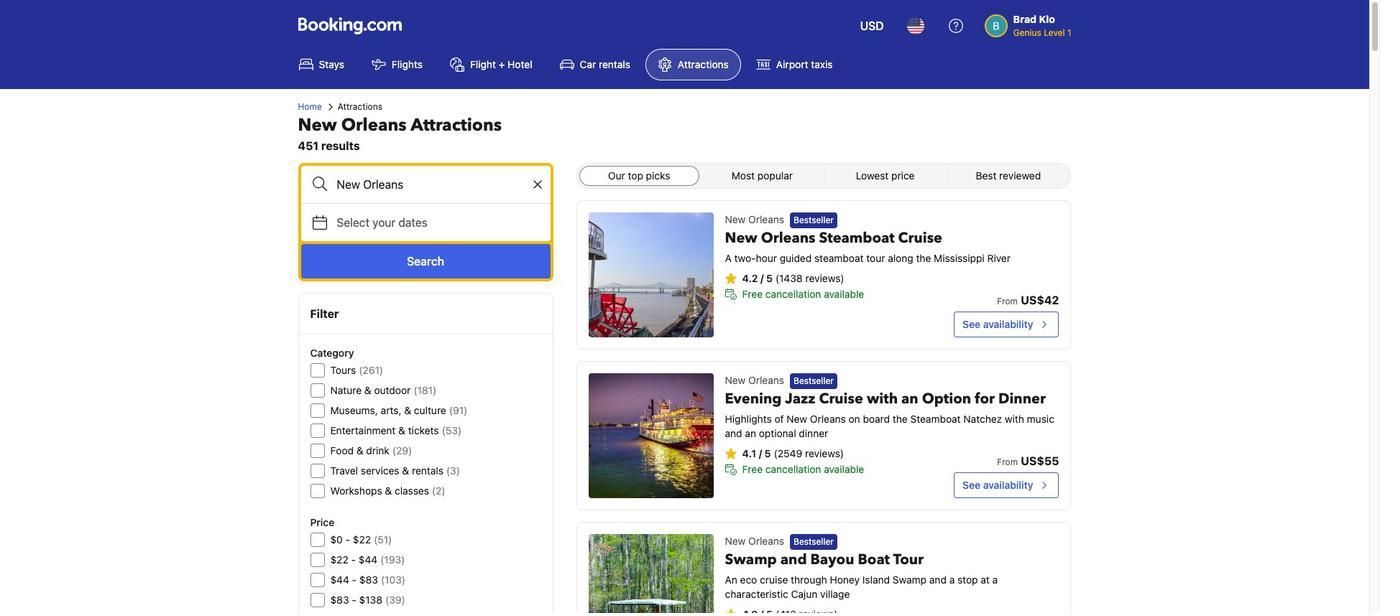 Task type: vqa. For each thing, say whether or not it's contained in the screenshot.


Task type: describe. For each thing, give the bounding box(es) containing it.
travel
[[330, 465, 358, 477]]

tickets
[[408, 425, 439, 437]]

cajun
[[791, 589, 818, 601]]

for
[[975, 390, 995, 409]]

cancellation for orleans
[[766, 288, 821, 301]]

evening jazz cruise with an option for dinner highlights of new orleans on board the steamboat natchez with music and an optional dinner
[[725, 390, 1054, 440]]

from for new orleans steamboat cruise
[[997, 296, 1018, 307]]

(29)
[[392, 445, 412, 457]]

(51)
[[374, 534, 392, 546]]

popular
[[758, 170, 793, 182]]

tour
[[893, 551, 924, 570]]

0 vertical spatial an
[[901, 390, 918, 409]]

$0
[[330, 534, 343, 546]]

1 horizontal spatial $83
[[359, 574, 378, 587]]

the inside evening jazz cruise with an option for dinner highlights of new orleans on board the steamboat natchez with music and an optional dinner
[[893, 414, 908, 426]]

orleans up the evening
[[748, 375, 784, 387]]

1 vertical spatial an
[[745, 428, 756, 440]]

new orleans attractions 451 results
[[298, 114, 502, 152]]

flight
[[470, 58, 496, 70]]

hour
[[756, 253, 777, 265]]

/ for evening
[[759, 448, 762, 460]]

lowest price
[[856, 170, 915, 182]]

of
[[775, 414, 784, 426]]

tours (261)
[[330, 364, 383, 377]]

1 vertical spatial with
[[1005, 414, 1024, 426]]

orleans up cruise
[[748, 536, 784, 548]]

travel services & rentals (3)
[[330, 465, 460, 477]]

1 horizontal spatial $44
[[359, 554, 378, 566]]

usd
[[860, 19, 884, 32]]

swamp and bayou boat tour image
[[588, 535, 714, 614]]

4.2 / 5 (1438 reviews)
[[742, 273, 844, 285]]

river
[[987, 253, 1011, 265]]

4.2
[[742, 273, 758, 285]]

evening
[[725, 390, 782, 409]]

most popular
[[732, 170, 793, 182]]

0 horizontal spatial $22
[[330, 554, 348, 566]]

reviews) for cruise
[[805, 448, 844, 460]]

flight + hotel
[[470, 58, 532, 70]]

from us$42
[[997, 294, 1059, 307]]

(91)
[[449, 405, 467, 417]]

food
[[330, 445, 354, 457]]

(39)
[[385, 594, 405, 607]]

4.1
[[742, 448, 756, 460]]

new orleans steamboat cruise image
[[588, 213, 714, 338]]

us$42
[[1021, 294, 1059, 307]]

results
[[321, 139, 360, 152]]

level
[[1044, 27, 1065, 38]]

museums,
[[330, 405, 378, 417]]

steamboat inside evening jazz cruise with an option for dinner highlights of new orleans on board the steamboat natchez with music and an optional dinner
[[910, 414, 961, 426]]

- for $0
[[345, 534, 350, 546]]

highlights
[[725, 414, 772, 426]]

bestseller for and
[[794, 537, 834, 548]]

on
[[849, 414, 860, 426]]

optional
[[759, 428, 796, 440]]

airport
[[776, 58, 808, 70]]

tour
[[866, 253, 885, 265]]

arts,
[[381, 405, 402, 417]]

& for outdoor
[[364, 385, 371, 397]]

(103)
[[381, 574, 405, 587]]

(2)
[[432, 485, 445, 497]]

lowest
[[856, 170, 889, 182]]

free cancellation available for orleans
[[742, 288, 864, 301]]

(181)
[[414, 385, 436, 397]]

from us$55
[[997, 455, 1059, 468]]

brad klo genius level 1
[[1013, 13, 1071, 38]]

free cancellation available for jazz
[[742, 464, 864, 476]]

new orleans steamboat cruise a two-hour guided steamboat tour along the mississippi river
[[725, 229, 1011, 265]]

0 vertical spatial attractions
[[678, 58, 729, 70]]

us$55
[[1021, 455, 1059, 468]]

swamp and bayou boat tour an eco cruise through honey island swamp and a stop at a characteristic cajun village
[[725, 551, 998, 601]]

most
[[732, 170, 755, 182]]

select your dates
[[337, 216, 428, 229]]

eco
[[740, 575, 757, 587]]

$138
[[359, 594, 382, 607]]

0 horizontal spatial attractions
[[338, 101, 382, 112]]

guided
[[780, 253, 812, 265]]

steamboat
[[814, 253, 864, 265]]

workshops
[[330, 485, 382, 497]]

cruise inside evening jazz cruise with an option for dinner highlights of new orleans on board the steamboat natchez with music and an optional dinner
[[819, 390, 863, 409]]

(261)
[[359, 364, 383, 377]]

0 vertical spatial swamp
[[725, 551, 777, 570]]

home link
[[298, 101, 322, 114]]

451
[[298, 139, 319, 152]]

home
[[298, 101, 322, 112]]

new orleans for evening
[[725, 375, 784, 387]]

(3)
[[446, 465, 460, 477]]

5 for evening
[[765, 448, 771, 460]]

(193)
[[380, 554, 405, 566]]

board
[[863, 414, 890, 426]]

available for steamboat
[[824, 288, 864, 301]]

cruise
[[760, 575, 788, 587]]

& for tickets
[[398, 425, 405, 437]]

at
[[981, 575, 990, 587]]

cruise inside new orleans steamboat cruise a two-hour guided steamboat tour along the mississippi river
[[898, 229, 942, 248]]

services
[[361, 465, 399, 477]]

klo
[[1039, 13, 1055, 25]]

1 horizontal spatial and
[[781, 551, 807, 570]]

best reviewed
[[976, 170, 1041, 182]]

museums, arts, & culture (91)
[[330, 405, 467, 417]]

search
[[407, 255, 444, 268]]

workshops & classes (2)
[[330, 485, 445, 497]]

see availability for new orleans steamboat cruise
[[963, 318, 1033, 331]]

brad
[[1013, 13, 1037, 25]]

select
[[337, 216, 370, 229]]

from for evening jazz cruise with an option for dinner
[[997, 457, 1018, 468]]

orleans inside evening jazz cruise with an option for dinner highlights of new orleans on board the steamboat natchez with music and an optional dinner
[[810, 414, 846, 426]]

- for $44
[[352, 574, 357, 587]]

bestseller for jazz
[[794, 376, 834, 387]]

mississippi
[[934, 253, 985, 265]]

(53)
[[442, 425, 462, 437]]

new up a
[[725, 214, 746, 226]]

attractions link
[[645, 49, 741, 81]]

& for classes
[[385, 485, 392, 497]]

bestseller for orleans
[[794, 215, 834, 226]]

new inside evening jazz cruise with an option for dinner highlights of new orleans on board the steamboat natchez with music and an optional dinner
[[787, 414, 807, 426]]

0 horizontal spatial $44
[[330, 574, 349, 587]]



Task type: locate. For each thing, give the bounding box(es) containing it.
free for evening
[[742, 464, 763, 476]]

1 free cancellation available from the top
[[742, 288, 864, 301]]

0 vertical spatial /
[[761, 273, 764, 285]]

free for new
[[742, 288, 763, 301]]

+
[[499, 58, 505, 70]]

new right of
[[787, 414, 807, 426]]

available for cruise
[[824, 464, 864, 476]]

-
[[345, 534, 350, 546], [351, 554, 356, 566], [352, 574, 357, 587], [352, 594, 356, 607]]

see availability
[[963, 318, 1033, 331], [963, 479, 1033, 492]]

1 horizontal spatial the
[[916, 253, 931, 265]]

- down $0 - $22 (51)
[[351, 554, 356, 566]]

2 available from the top
[[824, 464, 864, 476]]

/ right 4.2
[[761, 273, 764, 285]]

0 vertical spatial see availability
[[963, 318, 1033, 331]]

0 vertical spatial bestseller
[[794, 215, 834, 226]]

an left option
[[901, 390, 918, 409]]

0 vertical spatial cruise
[[898, 229, 942, 248]]

the right board
[[893, 414, 908, 426]]

1 horizontal spatial swamp
[[893, 575, 927, 587]]

new orleans up the evening
[[725, 375, 784, 387]]

food & drink (29)
[[330, 445, 412, 457]]

$83
[[359, 574, 378, 587], [330, 594, 349, 607]]

availability for evening jazz cruise with an option for dinner
[[983, 479, 1033, 492]]

0 vertical spatial $44
[[359, 554, 378, 566]]

& down (29)
[[402, 465, 409, 477]]

1 vertical spatial cruise
[[819, 390, 863, 409]]

1 cancellation from the top
[[766, 288, 821, 301]]

0 vertical spatial new orleans
[[725, 214, 784, 226]]

1 vertical spatial availability
[[983, 479, 1033, 492]]

1 vertical spatial reviews)
[[805, 448, 844, 460]]

availability down from us$55
[[983, 479, 1033, 492]]

2 horizontal spatial and
[[929, 575, 947, 587]]

$0 - $22 (51)
[[330, 534, 392, 546]]

0 vertical spatial the
[[916, 253, 931, 265]]

see for cruise
[[963, 318, 981, 331]]

best
[[976, 170, 997, 182]]

top
[[628, 170, 643, 182]]

1 vertical spatial $83
[[330, 594, 349, 607]]

see availability down from us$42
[[963, 318, 1033, 331]]

$44 - $83 (103)
[[330, 574, 405, 587]]

1 horizontal spatial steamboat
[[910, 414, 961, 426]]

a right the at
[[992, 575, 998, 587]]

$22 - $44 (193)
[[330, 554, 405, 566]]

Where are you going? search field
[[301, 166, 550, 203]]

2 cancellation from the top
[[766, 464, 821, 476]]

an down highlights
[[745, 428, 756, 440]]

new inside new orleans steamboat cruise a two-hour guided steamboat tour along the mississippi river
[[725, 229, 757, 248]]

0 vertical spatial from
[[997, 296, 1018, 307]]

1 vertical spatial bestseller
[[794, 376, 834, 387]]

reviewed
[[999, 170, 1041, 182]]

0 horizontal spatial with
[[867, 390, 898, 409]]

2 horizontal spatial attractions
[[678, 58, 729, 70]]

0 vertical spatial $83
[[359, 574, 378, 587]]

orleans inside new orleans steamboat cruise a two-hour guided steamboat tour along the mississippi river
[[761, 229, 816, 248]]

attractions inside new orleans attractions 451 results
[[411, 114, 502, 137]]

1 available from the top
[[824, 288, 864, 301]]

the right along
[[916, 253, 931, 265]]

bestseller up bayou on the bottom right of the page
[[794, 537, 834, 548]]

airport taxis link
[[744, 49, 845, 81]]

rentals up (2)
[[412, 465, 443, 477]]

stays
[[319, 58, 344, 70]]

along
[[888, 253, 913, 265]]

1 vertical spatial swamp
[[893, 575, 927, 587]]

see down natchez
[[963, 479, 981, 492]]

with down dinner
[[1005, 414, 1024, 426]]

bayou
[[811, 551, 854, 570]]

1 vertical spatial rentals
[[412, 465, 443, 477]]

cruise up on
[[819, 390, 863, 409]]

1 horizontal spatial an
[[901, 390, 918, 409]]

natchez
[[964, 414, 1002, 426]]

hotel
[[508, 58, 532, 70]]

with
[[867, 390, 898, 409], [1005, 414, 1024, 426]]

2 free from the top
[[742, 464, 763, 476]]

cancellation down 4.2 / 5 (1438 reviews)
[[766, 288, 821, 301]]

rentals right car
[[599, 58, 630, 70]]

orleans up hour
[[748, 214, 784, 226]]

and down highlights
[[725, 428, 742, 440]]

free cancellation available
[[742, 288, 864, 301], [742, 464, 864, 476]]

/ for new
[[761, 273, 764, 285]]

1 availability from the top
[[983, 318, 1033, 331]]

a
[[725, 253, 732, 265]]

1 horizontal spatial cruise
[[898, 229, 942, 248]]

1 horizontal spatial with
[[1005, 414, 1024, 426]]

5 for new
[[766, 273, 773, 285]]

0 horizontal spatial a
[[949, 575, 955, 587]]

(1438
[[776, 273, 803, 285]]

0 vertical spatial rentals
[[599, 58, 630, 70]]

new orleans for new
[[725, 214, 784, 226]]

1 from from the top
[[997, 296, 1018, 307]]

1 a from the left
[[949, 575, 955, 587]]

2 vertical spatial new orleans
[[725, 536, 784, 548]]

1 see availability from the top
[[963, 318, 1033, 331]]

dinner
[[998, 390, 1046, 409]]

car rentals
[[580, 58, 630, 70]]

- down $22 - $44 (193)
[[352, 574, 357, 587]]

& down travel services & rentals (3) on the left bottom
[[385, 485, 392, 497]]

1 vertical spatial and
[[781, 551, 807, 570]]

0 vertical spatial with
[[867, 390, 898, 409]]

nature
[[330, 385, 362, 397]]

free down 4.2
[[742, 288, 763, 301]]

from inside from us$55
[[997, 457, 1018, 468]]

2 vertical spatial bestseller
[[794, 537, 834, 548]]

/ right "4.1"
[[759, 448, 762, 460]]

through
[[791, 575, 827, 587]]

an
[[901, 390, 918, 409], [745, 428, 756, 440]]

0 vertical spatial available
[[824, 288, 864, 301]]

island
[[863, 575, 890, 587]]

0 vertical spatial and
[[725, 428, 742, 440]]

and up through
[[781, 551, 807, 570]]

1 horizontal spatial rentals
[[599, 58, 630, 70]]

& right arts,
[[404, 405, 411, 417]]

entertainment
[[330, 425, 396, 437]]

1 horizontal spatial $22
[[353, 534, 371, 546]]

new down home
[[298, 114, 337, 137]]

see down mississippi
[[963, 318, 981, 331]]

outdoor
[[374, 385, 411, 397]]

1 free from the top
[[742, 288, 763, 301]]

new up an
[[725, 536, 746, 548]]

boat
[[858, 551, 890, 570]]

stop
[[958, 575, 978, 587]]

swamp up eco
[[725, 551, 777, 570]]

2 free cancellation available from the top
[[742, 464, 864, 476]]

0 horizontal spatial and
[[725, 428, 742, 440]]

1 vertical spatial free cancellation available
[[742, 464, 864, 476]]

see availability for evening jazz cruise with an option for dinner
[[963, 479, 1033, 492]]

2 see from the top
[[963, 479, 981, 492]]

1 vertical spatial $22
[[330, 554, 348, 566]]

reviews) down dinner
[[805, 448, 844, 460]]

jazz
[[785, 390, 816, 409]]

$44 down $22 - $44 (193)
[[330, 574, 349, 587]]

1 vertical spatial new orleans
[[725, 375, 784, 387]]

reviews) down steamboat
[[805, 273, 844, 285]]

orleans up results
[[341, 114, 407, 137]]

swamp
[[725, 551, 777, 570], [893, 575, 927, 587]]

and inside evening jazz cruise with an option for dinner highlights of new orleans on board the steamboat natchez with music and an optional dinner
[[725, 428, 742, 440]]

0 horizontal spatial cruise
[[819, 390, 863, 409]]

flight + hotel link
[[438, 49, 545, 81]]

&
[[364, 385, 371, 397], [404, 405, 411, 417], [398, 425, 405, 437], [356, 445, 363, 457], [402, 465, 409, 477], [385, 485, 392, 497]]

new orleans up eco
[[725, 536, 784, 548]]

0 horizontal spatial $83
[[330, 594, 349, 607]]

steamboat up steamboat
[[819, 229, 895, 248]]

from left us$42
[[997, 296, 1018, 307]]

flights
[[392, 58, 423, 70]]

your
[[373, 216, 396, 229]]

honey
[[830, 575, 860, 587]]

rentals
[[599, 58, 630, 70], [412, 465, 443, 477]]

evening jazz cruise with an option for dinner image
[[588, 374, 714, 499]]

availability down from us$42
[[983, 318, 1033, 331]]

- for $83
[[352, 594, 356, 607]]

new inside new orleans attractions 451 results
[[298, 114, 337, 137]]

0 horizontal spatial steamboat
[[819, 229, 895, 248]]

1 horizontal spatial attractions
[[411, 114, 502, 137]]

& for drink
[[356, 445, 363, 457]]

booking.com image
[[298, 17, 401, 35]]

5
[[766, 273, 773, 285], [765, 448, 771, 460]]

cruise
[[898, 229, 942, 248], [819, 390, 863, 409]]

1 vertical spatial see availability
[[963, 479, 1033, 492]]

2 from from the top
[[997, 457, 1018, 468]]

characteristic
[[725, 589, 788, 601]]

taxis
[[811, 58, 833, 70]]

new up the evening
[[725, 375, 746, 387]]

orleans inside new orleans attractions 451 results
[[341, 114, 407, 137]]

new up the two-
[[725, 229, 757, 248]]

1 new orleans from the top
[[725, 214, 784, 226]]

cancellation
[[766, 288, 821, 301], [766, 464, 821, 476]]

and left stop
[[929, 575, 947, 587]]

0 horizontal spatial the
[[893, 414, 908, 426]]

cancellation for jazz
[[766, 464, 821, 476]]

category
[[310, 347, 354, 359]]

0 vertical spatial free
[[742, 288, 763, 301]]

with up board
[[867, 390, 898, 409]]

1 vertical spatial free
[[742, 464, 763, 476]]

0 horizontal spatial swamp
[[725, 551, 777, 570]]

car
[[580, 58, 596, 70]]

see for with
[[963, 479, 981, 492]]

& up (29)
[[398, 425, 405, 437]]

drink
[[366, 445, 390, 457]]

0 vertical spatial availability
[[983, 318, 1033, 331]]

2 vertical spatial attractions
[[411, 114, 502, 137]]

$44 up '$44 - $83 (103)'
[[359, 554, 378, 566]]

orleans up guided
[[761, 229, 816, 248]]

availability for new orleans steamboat cruise
[[983, 318, 1033, 331]]

cruise up along
[[898, 229, 942, 248]]

1 vertical spatial steamboat
[[910, 414, 961, 426]]

steamboat inside new orleans steamboat cruise a two-hour guided steamboat tour along the mississippi river
[[819, 229, 895, 248]]

- for $22
[[351, 554, 356, 566]]

2 availability from the top
[[983, 479, 1033, 492]]

1
[[1067, 27, 1071, 38]]

2 see availability from the top
[[963, 479, 1033, 492]]

/
[[761, 273, 764, 285], [759, 448, 762, 460]]

1 vertical spatial from
[[997, 457, 1018, 468]]

a left stop
[[949, 575, 955, 587]]

village
[[820, 589, 850, 601]]

from inside from us$42
[[997, 296, 1018, 307]]

from
[[997, 296, 1018, 307], [997, 457, 1018, 468]]

- left the $138
[[352, 594, 356, 607]]

0 horizontal spatial an
[[745, 428, 756, 440]]

the inside new orleans steamboat cruise a two-hour guided steamboat tour along the mississippi river
[[916, 253, 931, 265]]

stays link
[[286, 49, 357, 81]]

1 vertical spatial cancellation
[[766, 464, 821, 476]]

orleans
[[341, 114, 407, 137], [748, 214, 784, 226], [761, 229, 816, 248], [748, 375, 784, 387], [810, 414, 846, 426], [748, 536, 784, 548]]

two-
[[734, 253, 756, 265]]

1 see from the top
[[963, 318, 981, 331]]

1 vertical spatial /
[[759, 448, 762, 460]]

swamp down tour
[[893, 575, 927, 587]]

cancellation down 4.1 / 5 (2549 reviews)
[[766, 464, 821, 476]]

1 vertical spatial the
[[893, 414, 908, 426]]

3 new orleans from the top
[[725, 536, 784, 548]]

0 horizontal spatial rentals
[[412, 465, 443, 477]]

the
[[916, 253, 931, 265], [893, 414, 908, 426]]

1 vertical spatial see
[[963, 479, 981, 492]]

1 vertical spatial 5
[[765, 448, 771, 460]]

available down dinner
[[824, 464, 864, 476]]

bestseller up guided
[[794, 215, 834, 226]]

$22 down $0
[[330, 554, 348, 566]]

3 bestseller from the top
[[794, 537, 834, 548]]

0 vertical spatial see
[[963, 318, 981, 331]]

free
[[742, 288, 763, 301], [742, 464, 763, 476]]

dinner
[[799, 428, 828, 440]]

free cancellation available down 4.1 / 5 (2549 reviews)
[[742, 464, 864, 476]]

new orleans
[[725, 214, 784, 226], [725, 375, 784, 387], [725, 536, 784, 548]]

an
[[725, 575, 737, 587]]

available down steamboat
[[824, 288, 864, 301]]

airport taxis
[[776, 58, 833, 70]]

genius
[[1013, 27, 1041, 38]]

availability
[[983, 318, 1033, 331], [983, 479, 1033, 492]]

$22 up $22 - $44 (193)
[[353, 534, 371, 546]]

new orleans up the two-
[[725, 214, 784, 226]]

- right $0
[[345, 534, 350, 546]]

(2549
[[774, 448, 802, 460]]

0 vertical spatial reviews)
[[805, 273, 844, 285]]

0 vertical spatial 5
[[766, 273, 773, 285]]

culture
[[414, 405, 446, 417]]

$83 left the $138
[[330, 594, 349, 607]]

1 vertical spatial $44
[[330, 574, 349, 587]]

1 vertical spatial available
[[824, 464, 864, 476]]

2 new orleans from the top
[[725, 375, 784, 387]]

free cancellation available down 4.2 / 5 (1438 reviews)
[[742, 288, 864, 301]]

1 reviews) from the top
[[805, 273, 844, 285]]

orleans up dinner
[[810, 414, 846, 426]]

option
[[922, 390, 971, 409]]

0 vertical spatial $22
[[353, 534, 371, 546]]

reviews) for steamboat
[[805, 273, 844, 285]]

1 vertical spatial attractions
[[338, 101, 382, 112]]

0 vertical spatial free cancellation available
[[742, 288, 864, 301]]

2 reviews) from the top
[[805, 448, 844, 460]]

our top picks
[[608, 170, 670, 182]]

dates
[[399, 216, 428, 229]]

0 vertical spatial steamboat
[[819, 229, 895, 248]]

2 vertical spatial and
[[929, 575, 947, 587]]

5 right 4.2
[[766, 273, 773, 285]]

from left "us$55"
[[997, 457, 1018, 468]]

1 bestseller from the top
[[794, 215, 834, 226]]

5 right "4.1"
[[765, 448, 771, 460]]

0 vertical spatial cancellation
[[766, 288, 821, 301]]

steamboat down option
[[910, 414, 961, 426]]

see availability down from us$55
[[963, 479, 1033, 492]]

1 horizontal spatial a
[[992, 575, 998, 587]]

2 a from the left
[[992, 575, 998, 587]]

$22
[[353, 534, 371, 546], [330, 554, 348, 566]]

search button
[[301, 244, 550, 279]]

2 bestseller from the top
[[794, 376, 834, 387]]

& left drink
[[356, 445, 363, 457]]

your account menu brad klo genius level 1 element
[[985, 6, 1077, 40]]

$83 - $138 (39)
[[330, 594, 405, 607]]

$83 up the $83 - $138 (39)
[[359, 574, 378, 587]]

new orleans for swamp
[[725, 536, 784, 548]]

& down (261)
[[364, 385, 371, 397]]

new
[[298, 114, 337, 137], [725, 214, 746, 226], [725, 229, 757, 248], [725, 375, 746, 387], [787, 414, 807, 426], [725, 536, 746, 548]]

free down "4.1"
[[742, 464, 763, 476]]

bestseller up jazz
[[794, 376, 834, 387]]



